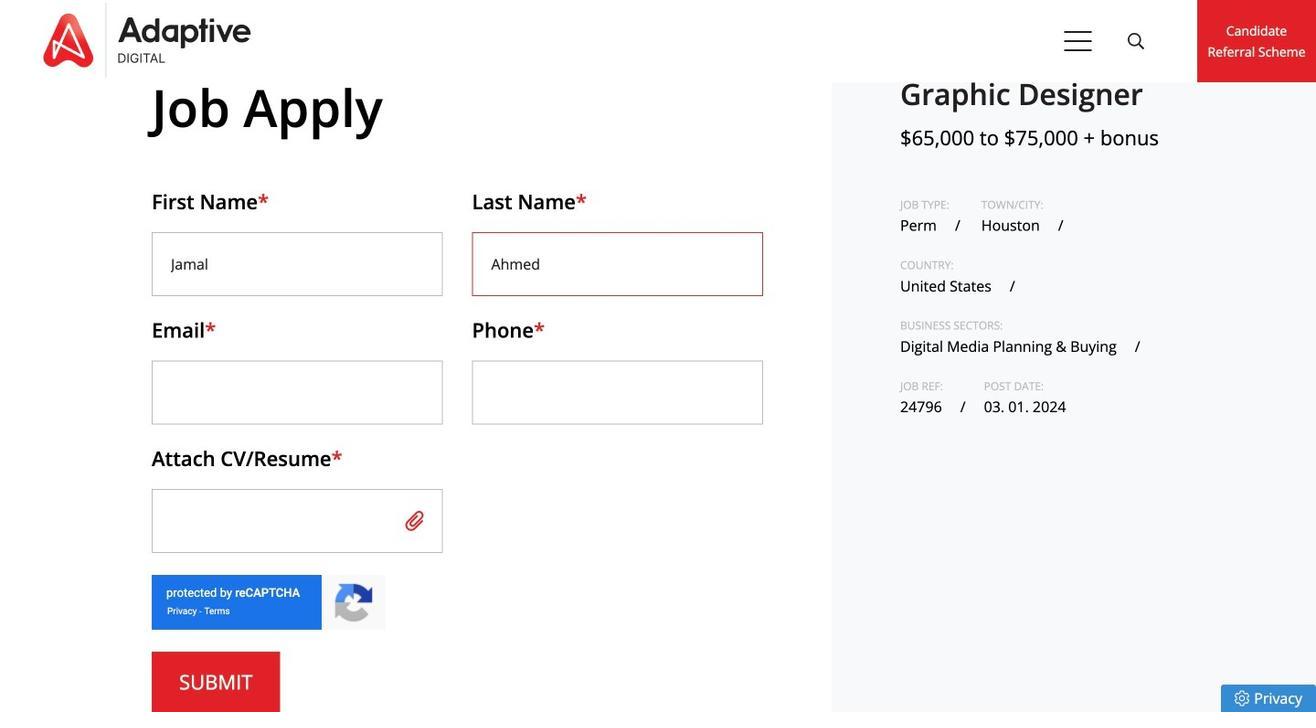 Task type: locate. For each thing, give the bounding box(es) containing it.
Phone* text field
[[472, 360, 763, 424]]

paperclip image
[[404, 511, 425, 531]]

Email* text field
[[152, 360, 443, 424]]



Task type: describe. For each thing, give the bounding box(es) containing it.
privacy image
[[1235, 691, 1250, 706]]

First Name* text field
[[152, 232, 443, 296]]

search image
[[1128, 33, 1144, 49]]

Last Name* text field
[[472, 232, 763, 296]]



